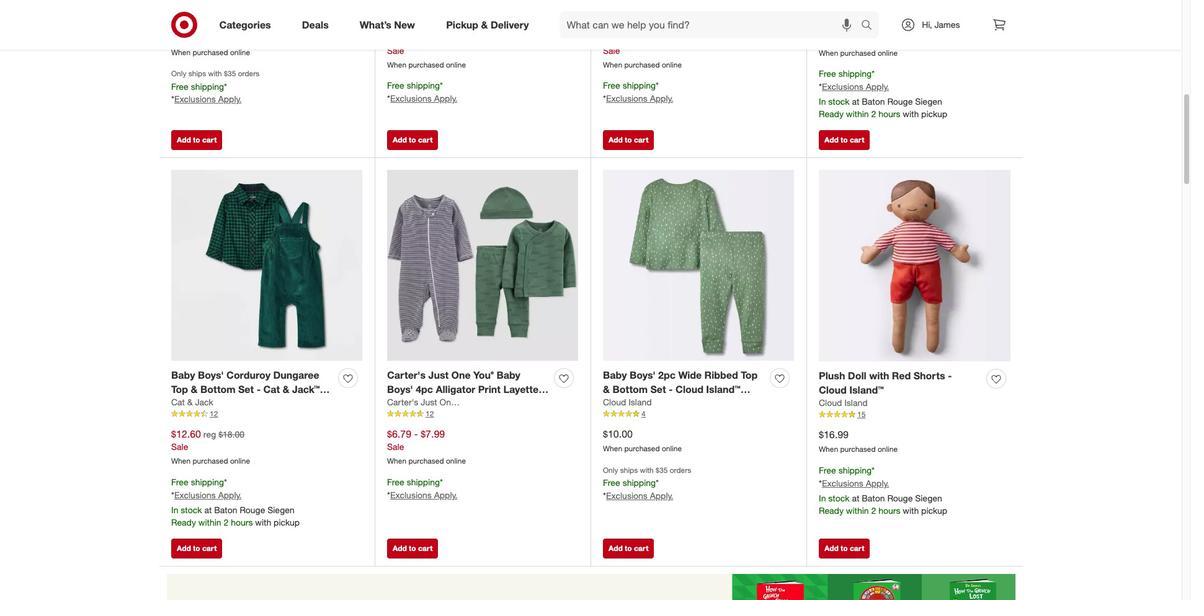 Task type: describe. For each thing, give the bounding box(es) containing it.
bottom inside "baby boys' corduroy dungaree top & bottom set - cat & jack™ green"
[[200, 383, 235, 396]]

1 horizontal spatial $35
[[656, 466, 668, 475]]

0 horizontal spatial orders
[[238, 69, 260, 78]]

sale for $12.60
[[171, 442, 188, 453]]

baton for $19.99
[[862, 96, 885, 107]]

purchased inside $16.99 when purchased online
[[840, 445, 876, 454]]

pickup for $16.99
[[921, 506, 947, 516]]

carter's for carter's just one you®️ baby boys' 4pc alligator print layette set green/blue
[[387, 369, 426, 381]]

pickup
[[446, 18, 478, 31]]

23
[[641, 13, 650, 22]]

when inside $16.99 when purchased online
[[819, 445, 838, 454]]

0 horizontal spatial $10.00
[[171, 31, 201, 43]]

island up "15"
[[844, 398, 868, 408]]

$12.60
[[171, 428, 201, 440]]

island™ inside plush doll with red shorts - cloud island™
[[849, 384, 884, 396]]

just for you®️
[[428, 369, 449, 381]]

2 for $16.99
[[871, 506, 876, 516]]

0 vertical spatial only ships with $35 orders free shipping * * exclusions apply.
[[171, 69, 260, 105]]

what's new
[[360, 18, 415, 31]]

$8.40
[[603, 31, 627, 43]]

alligator
[[436, 383, 475, 396]]

cloud island link up 310
[[819, 0, 868, 13]]

carter's just one you®️ baby boys' 4pc alligator print layette set green/blue
[[387, 369, 539, 410]]

$12.60 reg $18.00 sale when purchased online
[[171, 428, 250, 466]]

advertisement region
[[159, 574, 1023, 601]]

james
[[935, 19, 960, 30]]

what's new link
[[349, 11, 431, 38]]

$19.99 when purchased online
[[819, 32, 898, 57]]

2 vertical spatial 2
[[224, 517, 228, 528]]

1 horizontal spatial $10.00
[[603, 428, 633, 440]]

online inside $6.79 - $7.99 sale when purchased online
[[446, 457, 466, 466]]

island™ inside baby boys' 2pc wide ribbed top & bottom set - cloud island™ green
[[706, 383, 741, 396]]

$8.40 reg $12.00 sale when purchased online
[[603, 31, 682, 69]]

2 vertical spatial hours
[[231, 517, 253, 528]]

sale when purchased online
[[387, 45, 466, 69]]

pickup & delivery
[[446, 18, 529, 31]]

set inside baby boys' 2pc wide ribbed top & bottom set - cloud island™ green
[[650, 383, 666, 396]]

cloud island link up categories
[[171, 0, 220, 12]]

$19.99
[[819, 32, 849, 44]]

4pc
[[416, 383, 433, 396]]

layette
[[503, 383, 539, 396]]

free shipping * * exclusions apply. in stock at  baton rouge siegen ready within 2 hours with pickup for $16.99
[[819, 465, 947, 516]]

1 horizontal spatial ships
[[620, 466, 638, 475]]

bottom inside baby boys' 2pc wide ribbed top & bottom set - cloud island™ green
[[613, 383, 648, 396]]

boys' for corduroy
[[198, 369, 224, 381]]

$16.99
[[819, 428, 849, 441]]

1 vertical spatial $10.00 when purchased online
[[603, 428, 682, 454]]

in for $16.99
[[819, 493, 826, 504]]

when inside $6.79 - $7.99 sale when purchased online
[[387, 457, 406, 466]]

- inside "baby boys' corduroy dungaree top & bottom set - cat & jack™ green"
[[257, 383, 261, 396]]

310
[[857, 13, 870, 23]]

2 vertical spatial rouge
[[240, 505, 265, 516]]

boys' for 2pc
[[630, 369, 656, 381]]

search button
[[856, 11, 885, 41]]

pickup for $19.99
[[921, 109, 947, 119]]

when inside $12.60 reg $18.00 sale when purchased online
[[171, 457, 191, 466]]

red
[[892, 370, 911, 382]]

cat inside cat & jack link
[[171, 397, 185, 408]]

categories link
[[209, 11, 286, 38]]

dungaree
[[273, 369, 319, 381]]

23 link
[[603, 12, 794, 23]]

doll
[[848, 370, 866, 382]]

- inside $6.79 - $7.99 sale when purchased online
[[414, 428, 418, 440]]

wide
[[678, 369, 702, 381]]

310 link
[[819, 13, 1011, 24]]

cloud island link up 4
[[603, 397, 652, 409]]

ready for $19.99
[[819, 109, 844, 119]]

cat & jack link
[[171, 397, 213, 409]]

set inside carter's just one you®️ baby boys' 4pc alligator print layette set green/blue
[[387, 397, 403, 410]]

in for $19.99
[[819, 96, 826, 107]]

free shipping * * exclusions apply. for purchased
[[387, 80, 457, 104]]

0 horizontal spatial only
[[171, 69, 186, 78]]

you®️
[[473, 369, 494, 381]]

12 for $18.00
[[210, 410, 218, 419]]

hours for $19.99
[[879, 109, 900, 119]]

2 for $19.99
[[871, 109, 876, 119]]

plush doll with red shorts - cloud island™
[[819, 370, 952, 396]]

- inside plush doll with red shorts - cloud island™
[[948, 370, 952, 382]]

within for $19.99
[[846, 109, 869, 119]]

$16.99 when purchased online
[[819, 428, 898, 454]]

pickup & delivery link
[[436, 11, 544, 38]]

reg for $8.40
[[630, 32, 642, 43]]

top inside baby boys' 2pc wide ribbed top & bottom set - cloud island™ green
[[741, 369, 758, 381]]

4 link
[[603, 409, 794, 420]]

carter's just one you link
[[387, 397, 472, 409]]

corduroy
[[226, 369, 270, 381]]

1 vertical spatial only
[[603, 466, 618, 475]]

0 vertical spatial $10.00 when purchased online
[[171, 31, 250, 57]]

$12.00
[[645, 32, 671, 43]]

siegen for $19.99
[[915, 96, 942, 107]]

categories
[[219, 18, 271, 31]]

free shipping * * exclusions apply. for $7.99
[[387, 477, 457, 501]]

when inside sale when purchased online
[[387, 60, 406, 69]]

baby inside carter's just one you®️ baby boys' 4pc alligator print layette set green/blue
[[497, 369, 520, 381]]

hi, james
[[922, 19, 960, 30]]

shorts
[[914, 370, 945, 382]]

ribbed
[[704, 369, 738, 381]]

carter's just one you
[[387, 397, 472, 408]]

$6.79
[[387, 428, 411, 440]]

at for $19.99
[[852, 96, 859, 107]]

2 vertical spatial baton
[[214, 505, 237, 516]]

deals
[[302, 18, 329, 31]]

baton for $16.99
[[862, 493, 885, 504]]

baby boys' 2pc wide ribbed top & bottom set - cloud island™ green
[[603, 369, 758, 410]]

2 vertical spatial stock
[[181, 505, 202, 516]]



Task type: vqa. For each thing, say whether or not it's contained in the screenshot.
the rightmost DVD
no



Task type: locate. For each thing, give the bounding box(es) containing it.
set down 2pc
[[650, 383, 666, 396]]

0 vertical spatial baton
[[862, 96, 885, 107]]

2 vertical spatial pickup
[[274, 517, 300, 528]]

1 green from the left
[[171, 397, 200, 410]]

boys' inside "baby boys' corduroy dungaree top & bottom set - cat & jack™ green"
[[198, 369, 224, 381]]

bottom
[[200, 383, 235, 396], [613, 383, 648, 396]]

2 vertical spatial within
[[198, 517, 221, 528]]

cat & jack
[[171, 397, 213, 408]]

just
[[428, 369, 449, 381], [421, 397, 437, 408]]

2 horizontal spatial boys'
[[630, 369, 656, 381]]

12 for $7.99
[[426, 410, 434, 419]]

2 horizontal spatial set
[[650, 383, 666, 396]]

free shipping * * exclusions apply. down sale when purchased online
[[387, 80, 457, 104]]

0 vertical spatial siegen
[[915, 96, 942, 107]]

2
[[871, 109, 876, 119], [871, 506, 876, 516], [224, 517, 228, 528]]

baby boys' corduroy dungaree top & bottom set - cat & jack™ green
[[171, 369, 320, 410]]

purchased inside the $8.40 reg $12.00 sale when purchased online
[[624, 60, 660, 69]]

$10.00 when purchased online down categories
[[171, 31, 250, 57]]

baby for baby boys' corduroy dungaree top & bottom set - cat & jack™ green
[[171, 369, 195, 381]]

sale down what's new link
[[387, 45, 404, 56]]

1 horizontal spatial set
[[387, 397, 403, 410]]

$10.00
[[171, 31, 201, 43], [603, 428, 633, 440]]

green left 4
[[603, 397, 632, 410]]

online down "pickup"
[[446, 60, 466, 69]]

2pc
[[658, 369, 676, 381]]

& inside cat & jack link
[[187, 397, 193, 408]]

0 horizontal spatial only ships with $35 orders free shipping * * exclusions apply.
[[171, 69, 260, 105]]

0 vertical spatial $10.00
[[171, 31, 201, 43]]

sale down $12.60
[[171, 442, 188, 453]]

cloud island
[[171, 0, 220, 11], [819, 1, 868, 12], [603, 397, 652, 408], [819, 398, 868, 408]]

1 horizontal spatial green
[[603, 397, 632, 410]]

baby boys' 2pc wide ribbed top & bottom set - cloud island™ green link
[[603, 368, 765, 410]]

reg inside the $8.40 reg $12.00 sale when purchased online
[[630, 32, 642, 43]]

plush doll with red shorts - cloud island™ image
[[819, 170, 1011, 362], [819, 170, 1011, 362]]

1 horizontal spatial orders
[[670, 466, 691, 475]]

orders down 4 "link"
[[670, 466, 691, 475]]

one for you
[[440, 397, 456, 408]]

top inside "baby boys' corduroy dungaree top & bottom set - cat & jack™ green"
[[171, 383, 188, 396]]

0 vertical spatial rouge
[[887, 96, 913, 107]]

green
[[171, 397, 200, 410], [603, 397, 632, 410]]

0 vertical spatial top
[[741, 369, 758, 381]]

carter's up 4pc
[[387, 369, 426, 381]]

purchased
[[193, 48, 228, 57], [840, 48, 876, 57], [408, 60, 444, 69], [624, 60, 660, 69], [624, 444, 660, 454], [840, 445, 876, 454], [193, 457, 228, 466], [408, 457, 444, 466]]

purchased down $12.00
[[624, 60, 660, 69]]

0 vertical spatial just
[[428, 369, 449, 381]]

12 link for -
[[171, 409, 362, 420]]

sale down $8.40
[[603, 45, 620, 56]]

siegen
[[915, 96, 942, 107], [915, 493, 942, 504], [268, 505, 295, 516]]

0 horizontal spatial reg
[[203, 429, 216, 440]]

carter's inside carter's just one you®️ baby boys' 4pc alligator print layette set green/blue
[[387, 369, 426, 381]]

3 baby from the left
[[603, 369, 627, 381]]

just inside 'link'
[[421, 397, 437, 408]]

2 baby from the left
[[497, 369, 520, 381]]

2 horizontal spatial baby
[[603, 369, 627, 381]]

sale for $6.79
[[387, 442, 404, 453]]

hi,
[[922, 19, 932, 30]]

0 horizontal spatial 12
[[210, 410, 218, 419]]

- right shorts
[[948, 370, 952, 382]]

purchased inside $19.99 when purchased online
[[840, 48, 876, 57]]

purchased inside $12.60 reg $18.00 sale when purchased online
[[193, 457, 228, 466]]

green up $12.60
[[171, 397, 200, 410]]

1 horizontal spatial reg
[[630, 32, 642, 43]]

orders
[[238, 69, 260, 78], [670, 466, 691, 475]]

online inside $16.99 when purchased online
[[878, 445, 898, 454]]

baby boys' corduroy dungaree top & bottom set - cat & jack™ green link
[[171, 368, 333, 410]]

1 vertical spatial top
[[171, 383, 188, 396]]

set up $6.79
[[387, 397, 403, 410]]

1 vertical spatial at
[[852, 493, 859, 504]]

1 horizontal spatial only ships with $35 orders free shipping * * exclusions apply.
[[603, 466, 691, 501]]

15
[[857, 410, 866, 420]]

siegen for $16.99
[[915, 493, 942, 504]]

1 vertical spatial cat
[[171, 397, 185, 408]]

baby boys' 2pc wide ribbed top & bottom set - cloud island™ green image
[[603, 170, 794, 361], [603, 170, 794, 361]]

purchased down categories
[[193, 48, 228, 57]]

baby left 2pc
[[603, 369, 627, 381]]

0 vertical spatial only
[[171, 69, 186, 78]]

add to cart button
[[171, 130, 222, 150], [387, 130, 438, 150], [603, 130, 654, 150], [819, 130, 870, 150], [171, 539, 222, 559], [387, 539, 438, 559], [603, 539, 654, 559], [819, 539, 870, 559]]

free shipping * * exclusions apply. for $12.00
[[603, 80, 673, 104]]

just inside carter's just one you®️ baby boys' 4pc alligator print layette set green/blue
[[428, 369, 449, 381]]

1 horizontal spatial top
[[741, 369, 758, 381]]

1 vertical spatial in
[[819, 493, 826, 504]]

0 vertical spatial ready
[[819, 109, 844, 119]]

baby inside baby boys' 2pc wide ribbed top & bottom set - cloud island™ green
[[603, 369, 627, 381]]

$6.79 - $7.99 sale when purchased online
[[387, 428, 466, 466]]

island™ down ribbed
[[706, 383, 741, 396]]

0 horizontal spatial baby
[[171, 369, 195, 381]]

free shipping * * exclusions apply.
[[387, 80, 457, 104], [603, 80, 673, 104], [387, 477, 457, 501]]

online down search button
[[878, 48, 898, 57]]

1 horizontal spatial baby
[[497, 369, 520, 381]]

set down corduroy
[[238, 383, 254, 396]]

sale down $6.79
[[387, 442, 404, 453]]

0 vertical spatial 2
[[871, 109, 876, 119]]

$10.00 when purchased online
[[171, 31, 250, 57], [603, 428, 682, 454]]

set
[[238, 383, 254, 396], [650, 383, 666, 396], [387, 397, 403, 410]]

bottom up 4
[[613, 383, 648, 396]]

boys' inside baby boys' 2pc wide ribbed top & bottom set - cloud island™ green
[[630, 369, 656, 381]]

1 baby from the left
[[171, 369, 195, 381]]

1 vertical spatial ready
[[819, 506, 844, 516]]

one up the alligator
[[451, 369, 471, 381]]

sale
[[387, 45, 404, 56], [603, 45, 620, 56], [171, 442, 188, 453], [387, 442, 404, 453]]

just down 4pc
[[421, 397, 437, 408]]

1 vertical spatial 2
[[871, 506, 876, 516]]

orders down the categories link
[[238, 69, 260, 78]]

plush doll with red shorts - cloud island™ link
[[819, 369, 981, 397]]

free shipping * * exclusions apply. in stock at  baton rouge siegen ready within 2 hours with pickup down $19.99 when purchased online
[[819, 69, 947, 119]]

- right $6.79
[[414, 428, 418, 440]]

green inside baby boys' 2pc wide ribbed top & bottom set - cloud island™ green
[[603, 397, 632, 410]]

green inside "baby boys' corduroy dungaree top & bottom set - cat & jack™ green"
[[171, 397, 200, 410]]

boys' left 4pc
[[387, 383, 413, 396]]

1 horizontal spatial island™
[[849, 384, 884, 396]]

carter's for carter's just one you
[[387, 397, 418, 408]]

12 link up the "$18.00"
[[171, 409, 362, 420]]

when inside the $8.40 reg $12.00 sale when purchased online
[[603, 60, 622, 69]]

island up 4
[[629, 397, 652, 408]]

1 horizontal spatial 12
[[426, 410, 434, 419]]

pickup
[[921, 109, 947, 119], [921, 506, 947, 516], [274, 517, 300, 528]]

2 12 from the left
[[426, 410, 434, 419]]

one for you®️
[[451, 369, 471, 381]]

green/blue
[[405, 397, 459, 410]]

boys'
[[198, 369, 224, 381], [630, 369, 656, 381], [387, 383, 413, 396]]

baby
[[171, 369, 195, 381], [497, 369, 520, 381], [603, 369, 627, 381]]

0 horizontal spatial set
[[238, 383, 254, 396]]

stock for $16.99
[[828, 493, 850, 504]]

2 carter's from the top
[[387, 397, 418, 408]]

2 vertical spatial in
[[171, 505, 178, 516]]

online down the "$18.00"
[[230, 457, 250, 466]]

2 12 link from the left
[[387, 409, 578, 420]]

1 vertical spatial baton
[[862, 493, 885, 504]]

1 vertical spatial only ships with $35 orders free shipping * * exclusions apply.
[[603, 466, 691, 501]]

cat
[[263, 383, 280, 396], [171, 397, 185, 408]]

add
[[177, 135, 191, 144], [393, 135, 407, 144], [609, 135, 623, 144], [824, 135, 839, 144], [177, 544, 191, 553], [393, 544, 407, 553], [609, 544, 623, 553], [824, 544, 839, 553]]

online down $12.00
[[662, 60, 682, 69]]

1 vertical spatial one
[[440, 397, 456, 408]]

12 down the carter's just one you 'link'
[[426, 410, 434, 419]]

$10.00 when purchased online down 4
[[603, 428, 682, 454]]

rouge for $16.99
[[887, 493, 913, 504]]

0 horizontal spatial $10.00 when purchased online
[[171, 31, 250, 57]]

0 vertical spatial in
[[819, 96, 826, 107]]

1 vertical spatial just
[[421, 397, 437, 408]]

just up 4pc
[[428, 369, 449, 381]]

online inside the $8.40 reg $12.00 sale when purchased online
[[662, 60, 682, 69]]

cloud island up "15"
[[819, 398, 868, 408]]

you
[[458, 397, 472, 408]]

what's
[[360, 18, 391, 31]]

&
[[481, 18, 488, 31], [191, 383, 198, 396], [283, 383, 289, 396], [603, 383, 610, 396], [187, 397, 193, 408]]

purchased down new
[[408, 60, 444, 69]]

hours for $16.99
[[879, 506, 900, 516]]

sale inside $6.79 - $7.99 sale when purchased online
[[387, 442, 404, 453]]

cat left jack
[[171, 397, 185, 408]]

& inside the "pickup & delivery" link
[[481, 18, 488, 31]]

island up categories
[[197, 0, 220, 11]]

4
[[641, 410, 646, 419]]

add to cart
[[177, 135, 217, 144], [393, 135, 433, 144], [609, 135, 649, 144], [824, 135, 864, 144], [177, 544, 217, 553], [393, 544, 433, 553], [609, 544, 649, 553], [824, 544, 864, 553]]

one down the alligator
[[440, 397, 456, 408]]

1 vertical spatial hours
[[879, 506, 900, 516]]

sale inside the $8.40 reg $12.00 sale when purchased online
[[603, 45, 620, 56]]

cloud island link
[[171, 0, 220, 12], [819, 0, 868, 13], [603, 397, 652, 409], [819, 397, 868, 410]]

free shipping * * exclusions apply. in stock at  baton rouge siegen ready within 2 hours with pickup for $19.99
[[819, 69, 947, 119]]

online down 4 "link"
[[662, 444, 682, 454]]

- inside baby boys' 2pc wide ribbed top & bottom set - cloud island™ green
[[669, 383, 673, 396]]

purchased down the $7.99
[[408, 457, 444, 466]]

2 vertical spatial ready
[[171, 517, 196, 528]]

online inside sale when purchased online
[[446, 60, 466, 69]]

within
[[846, 109, 869, 119], [846, 506, 869, 516], [198, 517, 221, 528]]

1 horizontal spatial boys'
[[387, 383, 413, 396]]

island™ down doll
[[849, 384, 884, 396]]

0 horizontal spatial cat
[[171, 397, 185, 408]]

free shipping * * exclusions apply. in stock at  baton rouge siegen ready within 2 hours with pickup down $16.99 when purchased online
[[819, 465, 947, 516]]

shipping
[[838, 69, 872, 79], [407, 80, 440, 91], [623, 80, 656, 91], [191, 81, 224, 92], [838, 465, 872, 476], [191, 477, 224, 488], [407, 477, 440, 488], [623, 478, 656, 488]]

online down 15 link
[[878, 445, 898, 454]]

set inside "baby boys' corduroy dungaree top & bottom set - cat & jack™ green"
[[238, 383, 254, 396]]

jack
[[195, 397, 213, 408]]

reg for $12.60
[[203, 429, 216, 440]]

with inside plush doll with red shorts - cloud island™
[[869, 370, 889, 382]]

0 horizontal spatial top
[[171, 383, 188, 396]]

rouge
[[887, 96, 913, 107], [887, 493, 913, 504], [240, 505, 265, 516]]

purchased down 4
[[624, 444, 660, 454]]

with
[[208, 69, 222, 78], [903, 109, 919, 119], [869, 370, 889, 382], [640, 466, 654, 475], [903, 506, 919, 516], [255, 517, 271, 528]]

0 horizontal spatial bottom
[[200, 383, 235, 396]]

island
[[197, 0, 220, 11], [844, 1, 868, 12], [629, 397, 652, 408], [844, 398, 868, 408]]

12 down jack
[[210, 410, 218, 419]]

purchased inside $6.79 - $7.99 sale when purchased online
[[408, 457, 444, 466]]

purchased down $16.99
[[840, 445, 876, 454]]

delivery
[[491, 18, 529, 31]]

& inside baby boys' 2pc wide ribbed top & bottom set - cloud island™ green
[[603, 383, 610, 396]]

boys' left 2pc
[[630, 369, 656, 381]]

cat inside "baby boys' corduroy dungaree top & bottom set - cat & jack™ green"
[[263, 383, 280, 396]]

0 horizontal spatial island™
[[706, 383, 741, 396]]

print
[[478, 383, 501, 396]]

0 horizontal spatial ships
[[188, 69, 206, 78]]

1 vertical spatial $10.00
[[603, 428, 633, 440]]

baton
[[862, 96, 885, 107], [862, 493, 885, 504], [214, 505, 237, 516]]

cart
[[202, 135, 217, 144], [418, 135, 433, 144], [634, 135, 649, 144], [850, 135, 864, 144], [202, 544, 217, 553], [418, 544, 433, 553], [634, 544, 649, 553], [850, 544, 864, 553]]

online down you
[[446, 457, 466, 466]]

1 vertical spatial pickup
[[921, 506, 947, 516]]

purchased down "$19.99"
[[840, 48, 876, 57]]

1 bottom from the left
[[200, 383, 235, 396]]

1 12 from the left
[[210, 410, 218, 419]]

12 link for print
[[387, 409, 578, 420]]

one inside the carter's just one you 'link'
[[440, 397, 456, 408]]

0 vertical spatial $35
[[224, 69, 236, 78]]

1 horizontal spatial bottom
[[613, 383, 648, 396]]

free shipping * * exclusions apply. in stock at  baton rouge siegen ready within 2 hours with pickup down $12.60 reg $18.00 sale when purchased online
[[171, 477, 300, 528]]

- down corduroy
[[257, 383, 261, 396]]

just for you
[[421, 397, 437, 408]]

1 horizontal spatial cat
[[263, 383, 280, 396]]

cloud inside plush doll with red shorts - cloud island™
[[819, 384, 847, 396]]

boys' inside carter's just one you®️ baby boys' 4pc alligator print layette set green/blue
[[387, 383, 413, 396]]

cloud island up categories
[[171, 0, 220, 11]]

at for $16.99
[[852, 493, 859, 504]]

carter's just one you®️ baby boys' 4pc alligator print layette set green/blue image
[[387, 170, 578, 361], [387, 170, 578, 361]]

1 vertical spatial ships
[[620, 466, 638, 475]]

$7.99
[[421, 428, 445, 440]]

12 link down you
[[387, 409, 578, 420]]

online inside $19.99 when purchased online
[[878, 48, 898, 57]]

online
[[230, 48, 250, 57], [878, 48, 898, 57], [446, 60, 466, 69], [662, 60, 682, 69], [662, 444, 682, 454], [878, 445, 898, 454], [230, 457, 250, 466], [446, 457, 466, 466]]

online inside $12.60 reg $18.00 sale when purchased online
[[230, 457, 250, 466]]

1 vertical spatial reg
[[203, 429, 216, 440]]

free shipping * * exclusions apply. down $6.79 - $7.99 sale when purchased online
[[387, 477, 457, 501]]

free
[[819, 69, 836, 79], [387, 80, 404, 91], [603, 80, 620, 91], [171, 81, 188, 92], [819, 465, 836, 476], [171, 477, 188, 488], [387, 477, 404, 488], [603, 478, 620, 488]]

cloud
[[171, 0, 194, 11], [819, 1, 842, 12], [676, 383, 703, 396], [819, 384, 847, 396], [603, 397, 626, 408], [819, 398, 842, 408]]

What can we help you find? suggestions appear below search field
[[559, 11, 864, 38]]

purchased inside sale when purchased online
[[408, 60, 444, 69]]

0 vertical spatial reg
[[630, 32, 642, 43]]

to
[[193, 135, 200, 144], [409, 135, 416, 144], [625, 135, 632, 144], [841, 135, 848, 144], [193, 544, 200, 553], [409, 544, 416, 553], [625, 544, 632, 553], [841, 544, 848, 553]]

15 link
[[819, 410, 1011, 421]]

hours
[[879, 109, 900, 119], [879, 506, 900, 516], [231, 517, 253, 528]]

0 vertical spatial at
[[852, 96, 859, 107]]

baby up the cat & jack on the left of page
[[171, 369, 195, 381]]

stock
[[828, 96, 850, 107], [828, 493, 850, 504], [181, 505, 202, 516]]

ready for $16.99
[[819, 506, 844, 516]]

carter's inside 'link'
[[387, 397, 418, 408]]

stock for $19.99
[[828, 96, 850, 107]]

purchased down the "$18.00"
[[193, 457, 228, 466]]

-
[[948, 370, 952, 382], [257, 383, 261, 396], [669, 383, 673, 396], [414, 428, 418, 440]]

jack™
[[292, 383, 320, 396]]

island™
[[706, 383, 741, 396], [849, 384, 884, 396]]

1 horizontal spatial 12 link
[[387, 409, 578, 420]]

when inside $19.99 when purchased online
[[819, 48, 838, 57]]

12
[[210, 410, 218, 419], [426, 410, 434, 419]]

2 bottom from the left
[[613, 383, 648, 396]]

2 vertical spatial at
[[204, 505, 212, 516]]

0 vertical spatial pickup
[[921, 109, 947, 119]]

0 vertical spatial hours
[[879, 109, 900, 119]]

0 vertical spatial within
[[846, 109, 869, 119]]

$18.00
[[218, 429, 244, 440]]

only
[[171, 69, 186, 78], [603, 466, 618, 475]]

rouge for $19.99
[[887, 96, 913, 107]]

- down 2pc
[[669, 383, 673, 396]]

cloud island link up "15"
[[819, 397, 868, 410]]

sale inside sale when purchased online
[[387, 45, 404, 56]]

exclusions
[[822, 81, 863, 92], [390, 93, 432, 104], [606, 93, 648, 104], [174, 94, 216, 105], [822, 478, 863, 489], [174, 490, 216, 501], [390, 490, 432, 501], [606, 491, 648, 501]]

deals link
[[291, 11, 344, 38]]

1 vertical spatial within
[[846, 506, 869, 516]]

0 horizontal spatial 12 link
[[171, 409, 362, 420]]

plush
[[819, 370, 845, 382]]

reg
[[630, 32, 642, 43], [203, 429, 216, 440]]

new
[[394, 18, 415, 31]]

bottom up jack
[[200, 383, 235, 396]]

2 vertical spatial siegen
[[268, 505, 295, 516]]

reg inside $12.60 reg $18.00 sale when purchased online
[[203, 429, 216, 440]]

1 vertical spatial stock
[[828, 493, 850, 504]]

free shipping * * exclusions apply. down the $8.40 reg $12.00 sale when purchased online
[[603, 80, 673, 104]]

cloud inside baby boys' 2pc wide ribbed top & bottom set - cloud island™ green
[[676, 383, 703, 396]]

top up the cat & jack on the left of page
[[171, 383, 188, 396]]

0 vertical spatial carter's
[[387, 369, 426, 381]]

1 carter's from the top
[[387, 369, 426, 381]]

search
[[856, 20, 885, 32]]

1 horizontal spatial $10.00 when purchased online
[[603, 428, 682, 454]]

cat down corduroy
[[263, 383, 280, 396]]

one
[[451, 369, 471, 381], [440, 397, 456, 408]]

island up 310
[[844, 1, 868, 12]]

green for &
[[603, 397, 632, 410]]

2 green from the left
[[603, 397, 632, 410]]

carter's just one you®️ baby boys' 4pc alligator print layette set green/blue link
[[387, 368, 549, 410]]

1 vertical spatial siegen
[[915, 493, 942, 504]]

cloud island up 4
[[603, 397, 652, 408]]

when
[[171, 48, 191, 57], [819, 48, 838, 57], [387, 60, 406, 69], [603, 60, 622, 69], [603, 444, 622, 454], [819, 445, 838, 454], [171, 457, 191, 466], [387, 457, 406, 466]]

one inside carter's just one you®️ baby boys' 4pc alligator print layette set green/blue
[[451, 369, 471, 381]]

0 vertical spatial orders
[[238, 69, 260, 78]]

baby inside "baby boys' corduroy dungaree top & bottom set - cat & jack™ green"
[[171, 369, 195, 381]]

baby up "layette"
[[497, 369, 520, 381]]

0 vertical spatial cat
[[263, 383, 280, 396]]

1 vertical spatial rouge
[[887, 493, 913, 504]]

cloud island up 310
[[819, 1, 868, 12]]

1 vertical spatial carter's
[[387, 397, 418, 408]]

carter's down 4pc
[[387, 397, 418, 408]]

reg left the "$18.00"
[[203, 429, 216, 440]]

0 horizontal spatial boys'
[[198, 369, 224, 381]]

1 12 link from the left
[[171, 409, 362, 420]]

0 horizontal spatial $35
[[224, 69, 236, 78]]

0 vertical spatial one
[[451, 369, 471, 381]]

0 vertical spatial ships
[[188, 69, 206, 78]]

1 horizontal spatial only
[[603, 466, 618, 475]]

baby boys' corduroy dungaree top & bottom set - cat & jack™ green image
[[171, 170, 362, 361], [171, 170, 362, 361]]

1 vertical spatial orders
[[670, 466, 691, 475]]

baby for baby boys' 2pc wide ribbed top & bottom set - cloud island™ green
[[603, 369, 627, 381]]

1 vertical spatial $35
[[656, 466, 668, 475]]

reg right $8.40
[[630, 32, 642, 43]]

boys' up jack
[[198, 369, 224, 381]]

green for bottom
[[171, 397, 200, 410]]

sale inside $12.60 reg $18.00 sale when purchased online
[[171, 442, 188, 453]]

0 vertical spatial stock
[[828, 96, 850, 107]]

top right ribbed
[[741, 369, 758, 381]]

online down categories
[[230, 48, 250, 57]]

sale for $8.40
[[603, 45, 620, 56]]

within for $16.99
[[846, 506, 869, 516]]

0 horizontal spatial green
[[171, 397, 200, 410]]



